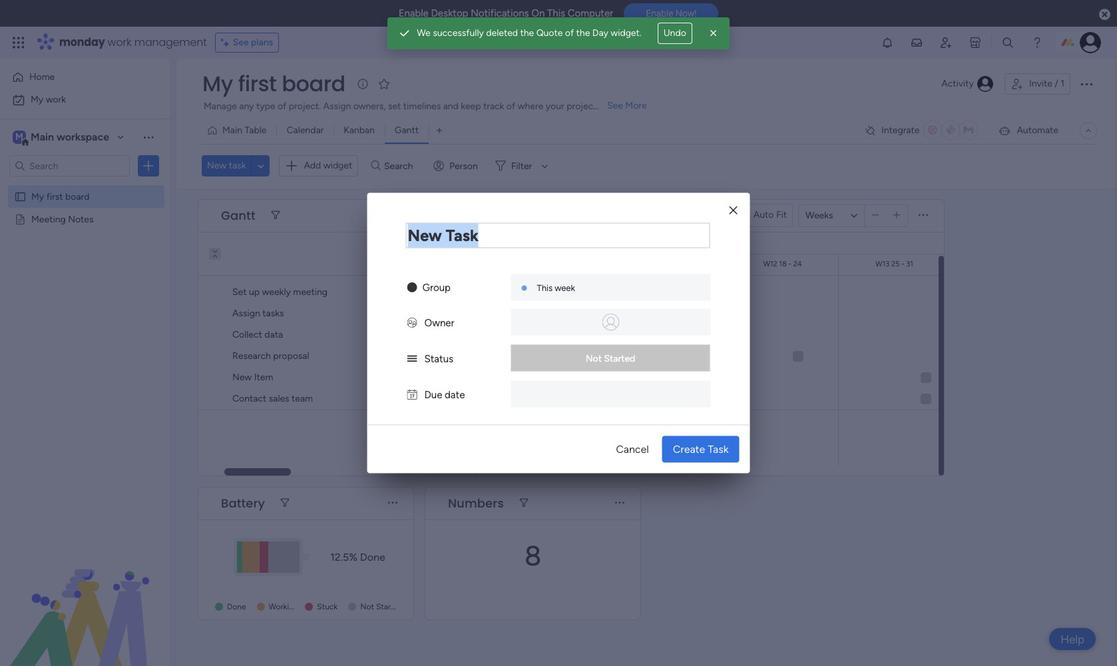 Task type: describe. For each thing, give the bounding box(es) containing it.
we
[[417, 27, 431, 39]]

more
[[626, 100, 647, 111]]

workspace
[[57, 131, 109, 143]]

7
[[388, 308, 393, 319]]

see for see plans
[[233, 37, 249, 48]]

integrate button
[[859, 117, 988, 145]]

board inside list box
[[65, 191, 90, 202]]

help button
[[1050, 628, 1097, 650]]

invite / 1
[[1030, 78, 1065, 89]]

my work link
[[8, 89, 162, 111]]

contact
[[232, 393, 267, 404]]

v2 multiple person column image
[[407, 317, 417, 329]]

m
[[15, 131, 23, 143]]

mar 8
[[370, 329, 394, 340]]

add
[[304, 160, 321, 171]]

main table
[[223, 125, 267, 136]]

Search in workspace field
[[28, 158, 111, 174]]

2 25 from the left
[[892, 260, 900, 268]]

1 vertical spatial close image
[[730, 205, 738, 215]]

activity
[[942, 78, 975, 89]]

successfully
[[433, 27, 484, 39]]

2 18 from the left
[[780, 260, 787, 268]]

enable for enable desktop notifications on this computer
[[399, 7, 429, 19]]

1
[[1061, 78, 1065, 89]]

search everything image
[[1002, 36, 1015, 49]]

not started inside 8 main content
[[361, 602, 403, 611]]

owners,
[[354, 101, 386, 112]]

8 main content
[[0, 188, 1118, 666]]

it
[[311, 602, 316, 611]]

work for monday
[[108, 35, 132, 50]]

march 2024
[[677, 237, 729, 248]]

group
[[423, 281, 451, 293]]

track
[[484, 101, 505, 112]]

workspace image
[[13, 130, 26, 145]]

enable for enable now!
[[646, 8, 674, 19]]

w7   12 - 18
[[206, 260, 241, 268]]

integrate
[[882, 125, 920, 136]]

My first board field
[[199, 69, 349, 99]]

notes
[[68, 213, 94, 225]]

help image
[[1031, 36, 1045, 49]]

main table button
[[202, 120, 277, 141]]

mar 30 for contact sales team
[[370, 393, 399, 404]]

set up weekly meeting
[[232, 286, 328, 298]]

invite / 1 button
[[1005, 73, 1071, 95]]

set
[[388, 101, 401, 112]]

- for 25
[[902, 260, 905, 268]]

battery
[[221, 495, 265, 511]]

started inside 8 main content
[[376, 602, 403, 611]]

1 25 from the left
[[345, 260, 353, 268]]

meeting notes
[[31, 213, 94, 225]]

angle down image
[[258, 161, 264, 171]]

gantt for gantt field
[[221, 207, 256, 224]]

team
[[292, 393, 313, 404]]

help
[[1061, 633, 1085, 646]]

- for 19
[[340, 260, 343, 268]]

weekly
[[262, 286, 291, 298]]

collapse board header image
[[1084, 125, 1095, 136]]

main for main workspace
[[31, 131, 54, 143]]

invite members image
[[940, 36, 953, 49]]

see for see more
[[608, 100, 623, 111]]

v2 collapse down image
[[209, 243, 221, 252]]

cancel
[[616, 443, 649, 455]]

on
[[532, 7, 545, 19]]

home link
[[8, 67, 162, 88]]

create task button
[[663, 436, 740, 463]]

any
[[239, 101, 254, 112]]

mar for collect data
[[370, 329, 386, 340]]

my inside list box
[[31, 191, 44, 202]]

assign inside 8 main content
[[232, 308, 260, 319]]

workspace selection element
[[13, 129, 111, 147]]

fit
[[777, 209, 787, 221]]

public board image for my first board
[[14, 190, 27, 203]]

alert containing we successfully deleted the quote of the day widget.
[[388, 17, 730, 49]]

due
[[425, 389, 443, 401]]

1 vertical spatial this
[[537, 283, 553, 293]]

calendar button
[[277, 120, 334, 141]]

first inside list box
[[46, 191, 63, 202]]

mar for new item
[[370, 372, 386, 383]]

w13
[[876, 260, 890, 268]]

my work
[[31, 94, 66, 105]]

see more link
[[606, 99, 649, 113]]

w8   19 - 25
[[318, 260, 353, 268]]

meeting
[[31, 213, 66, 225]]

my inside my work option
[[31, 94, 43, 105]]

kendall parks image
[[1081, 32, 1102, 53]]

mar for set up weekly meeting
[[370, 286, 386, 298]]

home option
[[8, 67, 162, 88]]

see plans button
[[215, 33, 279, 53]]

v2 minus image
[[873, 211, 880, 221]]

select product image
[[12, 36, 25, 49]]

new item
[[232, 372, 273, 383]]

w13   25 - 31
[[876, 260, 914, 268]]

stuck
[[317, 602, 338, 611]]

baseline button
[[654, 205, 718, 226]]

1 horizontal spatial done
[[360, 551, 386, 563]]

24
[[794, 260, 802, 268]]

calendar
[[287, 125, 324, 136]]

baseline
[[676, 210, 710, 221]]

mar for assign tasks
[[370, 308, 386, 319]]

due date
[[425, 389, 465, 401]]

new task
[[207, 160, 246, 171]]

1 the from the left
[[521, 27, 534, 39]]

filter button
[[490, 155, 553, 177]]

my up 'manage'
[[203, 69, 233, 99]]

notifications image
[[881, 36, 895, 49]]

22
[[388, 350, 398, 362]]

home
[[29, 71, 55, 83]]

this week
[[537, 283, 575, 293]]

- for 12
[[228, 260, 231, 268]]

/
[[1055, 78, 1059, 89]]

task
[[708, 443, 729, 455]]

monday work management
[[59, 35, 207, 50]]

assign tasks
[[232, 308, 284, 319]]

mar for contact sales team
[[370, 393, 386, 404]]

desktop
[[431, 7, 469, 19]]

w12   18 - 24
[[764, 260, 802, 268]]

create task
[[673, 443, 729, 455]]

Search field
[[381, 157, 421, 175]]

12.5%
[[331, 551, 358, 563]]

more dots image
[[388, 498, 398, 508]]

widget
[[324, 160, 353, 171]]

12
[[219, 260, 226, 268]]

v2 search image
[[371, 159, 381, 174]]

0 vertical spatial this
[[548, 7, 566, 19]]

enable now!
[[646, 8, 697, 19]]

numbers
[[448, 495, 504, 511]]

1 horizontal spatial my first board
[[203, 69, 346, 99]]



Task type: vqa. For each thing, say whether or not it's contained in the screenshot.
14
no



Task type: locate. For each thing, give the bounding box(es) containing it.
main inside button
[[223, 125, 243, 136]]

add view image
[[437, 126, 442, 136]]

see inside see more link
[[608, 100, 623, 111]]

0 vertical spatial mar 30
[[370, 372, 399, 383]]

mar left dapulse date column icon
[[370, 393, 386, 404]]

-
[[228, 260, 231, 268], [340, 260, 343, 268], [789, 260, 792, 268], [902, 260, 905, 268]]

1 vertical spatial assign
[[232, 308, 260, 319]]

this
[[548, 7, 566, 19], [537, 283, 553, 293]]

work
[[108, 35, 132, 50], [46, 94, 66, 105]]

create
[[673, 443, 706, 455]]

1 18 from the left
[[233, 260, 241, 268]]

owner
[[425, 317, 455, 329]]

new left task
[[207, 160, 227, 171]]

19
[[331, 260, 338, 268]]

0 horizontal spatial main
[[31, 131, 54, 143]]

first up type
[[238, 69, 277, 99]]

auto
[[754, 209, 774, 221]]

main left table
[[223, 125, 243, 136]]

1 horizontal spatial first
[[238, 69, 277, 99]]

0 horizontal spatial done
[[227, 602, 246, 611]]

30 left dapulse date column icon
[[388, 393, 399, 404]]

mar 30 for new item
[[370, 372, 399, 383]]

2 - from the left
[[340, 260, 343, 268]]

1 30 from the top
[[388, 372, 399, 383]]

set
[[232, 286, 247, 298]]

1 horizontal spatial 18
[[780, 260, 787, 268]]

first up meeting
[[46, 191, 63, 202]]

sales
[[269, 393, 290, 404]]

1 vertical spatial started
[[376, 602, 403, 611]]

public board image left meeting
[[14, 213, 27, 225]]

4 mar from the top
[[370, 350, 386, 362]]

0 vertical spatial 30
[[388, 372, 399, 383]]

not
[[586, 352, 602, 364], [361, 602, 374, 611]]

work inside my work option
[[46, 94, 66, 105]]

my up meeting
[[31, 191, 44, 202]]

1 vertical spatial done
[[227, 602, 246, 611]]

more dots image down cancel button
[[616, 498, 625, 508]]

main inside workspace selection element
[[31, 131, 54, 143]]

mar for research proposal
[[370, 350, 386, 362]]

18
[[233, 260, 241, 268], [780, 260, 787, 268]]

invite
[[1030, 78, 1053, 89]]

type
[[256, 101, 275, 112]]

0 horizontal spatial started
[[376, 602, 403, 611]]

1 vertical spatial see
[[608, 100, 623, 111]]

mar 30 left dapulse date column icon
[[370, 393, 399, 404]]

1 horizontal spatial started
[[605, 352, 636, 364]]

public board image down workspace icon
[[14, 190, 27, 203]]

see plans
[[233, 37, 273, 48]]

v2 collapse up image
[[209, 252, 221, 261]]

0 vertical spatial not
[[586, 352, 602, 364]]

new task button
[[202, 155, 251, 177]]

1 vertical spatial gantt
[[221, 207, 256, 224]]

0 vertical spatial my first board
[[203, 69, 346, 99]]

1 vertical spatial not
[[361, 602, 374, 611]]

1 mar from the top
[[370, 286, 386, 298]]

gantt inside gantt field
[[221, 207, 256, 224]]

first
[[238, 69, 277, 99], [46, 191, 63, 202]]

board up notes
[[65, 191, 90, 202]]

alert
[[388, 17, 730, 49]]

1 - from the left
[[228, 260, 231, 268]]

this left week
[[537, 283, 553, 293]]

add widget button
[[279, 155, 359, 177]]

1 vertical spatial work
[[46, 94, 66, 105]]

mar left '7'
[[370, 308, 386, 319]]

on
[[300, 602, 309, 611]]

dialog
[[367, 193, 750, 473]]

5 mar from the top
[[370, 372, 386, 383]]

lottie animation element
[[0, 532, 170, 666]]

- right 12
[[228, 260, 231, 268]]

public board image for meeting notes
[[14, 213, 27, 225]]

- right 19
[[340, 260, 343, 268]]

person
[[450, 160, 478, 172]]

mar left 6
[[370, 286, 386, 298]]

the left the quote
[[521, 27, 534, 39]]

2024
[[707, 237, 729, 248]]

1 horizontal spatial more dots image
[[919, 211, 929, 221]]

mar down mar 22 on the bottom of page
[[370, 372, 386, 383]]

public board image
[[14, 190, 27, 203], [14, 213, 27, 225]]

1 vertical spatial public board image
[[14, 213, 27, 225]]

v2 sun image
[[407, 281, 417, 293]]

research
[[232, 350, 271, 362]]

1 vertical spatial new
[[232, 372, 252, 383]]

2 the from the left
[[577, 27, 590, 39]]

0 horizontal spatial work
[[46, 94, 66, 105]]

of right the quote
[[565, 27, 574, 39]]

new for new item
[[232, 372, 252, 383]]

1 vertical spatial my first board
[[31, 191, 90, 202]]

8
[[388, 329, 394, 340], [525, 540, 542, 572]]

new for new task
[[207, 160, 227, 171]]

1 horizontal spatial assign
[[323, 101, 351, 112]]

30 for contact sales team
[[388, 393, 399, 404]]

6 mar from the top
[[370, 393, 386, 404]]

list box containing my first board
[[0, 182, 170, 410]]

see more
[[608, 100, 647, 111]]

the
[[521, 27, 534, 39], [577, 27, 590, 39]]

add to favorites image
[[377, 77, 391, 90]]

30 down 22
[[388, 372, 399, 383]]

manage
[[204, 101, 237, 112]]

project.
[[289, 101, 321, 112]]

done right 12.5%
[[360, 551, 386, 563]]

1 public board image from the top
[[14, 190, 27, 203]]

12.5% done
[[331, 551, 386, 563]]

None field
[[406, 223, 710, 248]]

gantt button
[[385, 120, 429, 141]]

0 horizontal spatial board
[[65, 191, 90, 202]]

plans
[[251, 37, 273, 48]]

timelines
[[404, 101, 441, 112]]

w12
[[764, 260, 778, 268]]

manage any type of project. assign owners, set timelines and keep track of where your project stands.
[[204, 101, 629, 112]]

1 horizontal spatial gantt
[[395, 125, 419, 136]]

mar left 22
[[370, 350, 386, 362]]

dapulse close image
[[1100, 8, 1111, 21]]

collect
[[232, 329, 262, 340]]

work right monday
[[108, 35, 132, 50]]

add widget
[[304, 160, 353, 171]]

w8
[[318, 260, 329, 268]]

0 vertical spatial gantt
[[395, 125, 419, 136]]

notifications
[[471, 7, 529, 19]]

0 horizontal spatial see
[[233, 37, 249, 48]]

- for 18
[[789, 260, 792, 268]]

collect data
[[232, 329, 283, 340]]

1 horizontal spatial not started
[[586, 352, 636, 364]]

0 horizontal spatial new
[[207, 160, 227, 171]]

arrow down image
[[537, 158, 553, 174]]

0 horizontal spatial first
[[46, 191, 63, 202]]

of right type
[[278, 101, 287, 112]]

0 vertical spatial see
[[233, 37, 249, 48]]

main right workspace icon
[[31, 131, 54, 143]]

v2 plus image
[[894, 211, 901, 221]]

proposal
[[273, 350, 309, 362]]

gantt down manage any type of project. assign owners, set timelines and keep track of where your project stands. at the top of the page
[[395, 125, 419, 136]]

work for my
[[46, 94, 66, 105]]

gantt for gantt button
[[395, 125, 419, 136]]

0 horizontal spatial assign
[[232, 308, 260, 319]]

4 - from the left
[[902, 260, 905, 268]]

undo
[[664, 27, 687, 39]]

25 right 19
[[345, 260, 353, 268]]

Numbers field
[[445, 495, 508, 512]]

enable inside button
[[646, 8, 674, 19]]

see left "plans"
[[233, 37, 249, 48]]

see left more
[[608, 100, 623, 111]]

close image left auto
[[730, 205, 738, 215]]

1 horizontal spatial see
[[608, 100, 623, 111]]

1 horizontal spatial enable
[[646, 8, 674, 19]]

my first board up type
[[203, 69, 346, 99]]

new left item
[[232, 372, 252, 383]]

0 vertical spatial public board image
[[14, 190, 27, 203]]

25 right w13
[[892, 260, 900, 268]]

30
[[388, 372, 399, 383], [388, 393, 399, 404]]

computer
[[568, 7, 614, 19]]

1 horizontal spatial of
[[507, 101, 516, 112]]

0 horizontal spatial not started
[[361, 602, 403, 611]]

30 for new item
[[388, 372, 399, 383]]

february
[[192, 237, 231, 248]]

1 horizontal spatial the
[[577, 27, 590, 39]]

cancel button
[[606, 436, 660, 463]]

0 horizontal spatial more dots image
[[616, 498, 625, 508]]

this right on
[[548, 7, 566, 19]]

0 horizontal spatial 18
[[233, 260, 241, 268]]

table
[[245, 125, 267, 136]]

mar down the mar 7
[[370, 329, 386, 340]]

0 horizontal spatial 25
[[345, 260, 353, 268]]

day
[[593, 27, 609, 39]]

started
[[605, 352, 636, 364], [376, 602, 403, 611]]

contact sales team
[[232, 393, 313, 404]]

my work option
[[8, 89, 162, 111]]

your
[[546, 101, 565, 112]]

25
[[345, 260, 353, 268], [892, 260, 900, 268]]

- left 24
[[789, 260, 792, 268]]

the left day
[[577, 27, 590, 39]]

v2 status image
[[407, 353, 417, 365]]

dapulse date column image
[[407, 389, 417, 401]]

1 vertical spatial more dots image
[[616, 498, 625, 508]]

3 mar from the top
[[370, 329, 386, 340]]

1 vertical spatial mar 30
[[370, 393, 399, 404]]

update feed image
[[911, 36, 924, 49]]

keep
[[461, 101, 481, 112]]

0 vertical spatial started
[[605, 352, 636, 364]]

0 vertical spatial more dots image
[[919, 211, 929, 221]]

18 right w12
[[780, 260, 787, 268]]

board up the project.
[[282, 69, 346, 99]]

assign right the project.
[[323, 101, 351, 112]]

0 horizontal spatial my first board
[[31, 191, 90, 202]]

2 public board image from the top
[[14, 213, 27, 225]]

gantt inside gantt button
[[395, 125, 419, 136]]

Gantt field
[[218, 207, 259, 224]]

week
[[555, 283, 575, 293]]

0 vertical spatial close image
[[707, 27, 721, 40]]

project
[[567, 101, 597, 112]]

1 horizontal spatial board
[[282, 69, 346, 99]]

date
[[445, 389, 465, 401]]

Battery field
[[218, 495, 269, 512]]

1 horizontal spatial not
[[586, 352, 602, 364]]

of right track
[[507, 101, 516, 112]]

1 mar 30 from the top
[[370, 372, 399, 383]]

work down the home
[[46, 94, 66, 105]]

mar 30 down mar 22 on the bottom of page
[[370, 372, 399, 383]]

lottie animation image
[[0, 532, 170, 666]]

18 right 12
[[233, 260, 241, 268]]

assign up collect
[[232, 308, 260, 319]]

1 horizontal spatial 25
[[892, 260, 900, 268]]

weeks
[[806, 210, 834, 221]]

0 horizontal spatial gantt
[[221, 207, 256, 224]]

0 horizontal spatial not
[[361, 602, 374, 611]]

0 horizontal spatial 8
[[388, 329, 394, 340]]

list box
[[0, 182, 170, 410]]

enable desktop notifications on this computer
[[399, 7, 614, 19]]

person button
[[428, 155, 486, 177]]

more dots image
[[919, 211, 929, 221], [616, 498, 625, 508]]

main for main table
[[223, 125, 243, 136]]

1 horizontal spatial work
[[108, 35, 132, 50]]

1 vertical spatial 8
[[525, 540, 542, 572]]

0 horizontal spatial the
[[521, 27, 534, 39]]

2 mar from the top
[[370, 308, 386, 319]]

1 vertical spatial first
[[46, 191, 63, 202]]

gantt up february
[[221, 207, 256, 224]]

quote
[[537, 27, 563, 39]]

1 horizontal spatial main
[[223, 125, 243, 136]]

dialog containing cancel
[[367, 193, 750, 473]]

see inside see plans button
[[233, 37, 249, 48]]

1 vertical spatial not started
[[361, 602, 403, 611]]

new
[[207, 160, 227, 171], [232, 372, 252, 383]]

new inside 8 main content
[[232, 372, 252, 383]]

kanban button
[[334, 120, 385, 141]]

1 vertical spatial board
[[65, 191, 90, 202]]

monday marketplace image
[[969, 36, 983, 49]]

not inside 8 main content
[[361, 602, 374, 611]]

enable up we
[[399, 7, 429, 19]]

0 horizontal spatial enable
[[399, 7, 429, 19]]

gantt
[[395, 125, 419, 136], [221, 207, 256, 224]]

0 vertical spatial new
[[207, 160, 227, 171]]

close image
[[707, 27, 721, 40], [730, 205, 738, 215]]

my down the home
[[31, 94, 43, 105]]

enable up undo
[[646, 8, 674, 19]]

31
[[907, 260, 914, 268]]

0 vertical spatial work
[[108, 35, 132, 50]]

more dots image right "v2 plus" image
[[919, 211, 929, 221]]

enable now! button
[[624, 3, 719, 23]]

new inside new task button
[[207, 160, 227, 171]]

0 vertical spatial assign
[[323, 101, 351, 112]]

mar 7
[[370, 308, 393, 319]]

mar 22
[[370, 350, 398, 362]]

1 horizontal spatial 8
[[525, 540, 542, 572]]

2 30 from the top
[[388, 393, 399, 404]]

automate
[[1018, 125, 1059, 136]]

1 vertical spatial 30
[[388, 393, 399, 404]]

2 mar 30 from the top
[[370, 393, 399, 404]]

task
[[229, 160, 246, 171]]

close image right the undo button at the top right
[[707, 27, 721, 40]]

0 vertical spatial board
[[282, 69, 346, 99]]

item
[[254, 372, 273, 383]]

done left working
[[227, 602, 246, 611]]

show board description image
[[355, 77, 371, 91]]

my first board inside list box
[[31, 191, 90, 202]]

stands.
[[600, 101, 629, 112]]

not started
[[586, 352, 636, 364], [361, 602, 403, 611]]

- left 31
[[902, 260, 905, 268]]

1 horizontal spatial close image
[[730, 205, 738, 215]]

1 horizontal spatial new
[[232, 372, 252, 383]]

0 vertical spatial done
[[360, 551, 386, 563]]

option
[[0, 184, 170, 187]]

2 horizontal spatial of
[[565, 27, 574, 39]]

3 - from the left
[[789, 260, 792, 268]]

0 vertical spatial first
[[238, 69, 277, 99]]

6
[[388, 286, 393, 298]]

0 vertical spatial 8
[[388, 329, 394, 340]]

0 horizontal spatial of
[[278, 101, 287, 112]]

0 horizontal spatial close image
[[707, 27, 721, 40]]

my first board up "meeting notes"
[[31, 191, 90, 202]]

0 vertical spatial not started
[[586, 352, 636, 364]]



